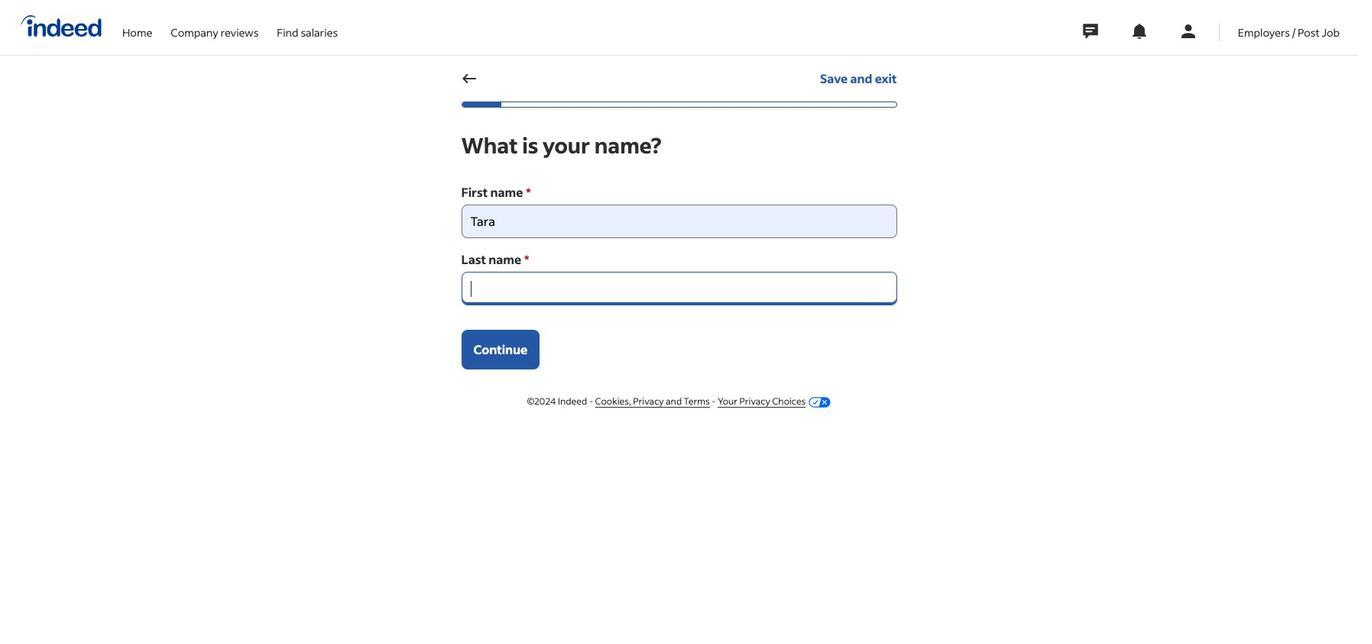 Task type: vqa. For each thing, say whether or not it's contained in the screenshot.
submitting
no



Task type: locate. For each thing, give the bounding box(es) containing it.
* right last
[[524, 251, 529, 267]]

*
[[526, 184, 531, 200], [524, 251, 529, 267]]

reviews
[[221, 25, 259, 39]]

None field
[[461, 205, 897, 238], [461, 272, 897, 306], [461, 205, 897, 238], [461, 272, 897, 306]]

name right last
[[488, 251, 521, 267]]

first
[[461, 184, 488, 200]]

choices
[[772, 396, 806, 407]]

0 vertical spatial *
[[526, 184, 531, 200]]

find salaries
[[277, 25, 338, 39]]

employers / post job link
[[1238, 0, 1340, 52]]

and
[[850, 70, 872, 86], [666, 396, 682, 407]]

-
[[589, 396, 593, 407], [712, 396, 716, 407]]

find
[[277, 25, 299, 39]]

©2024 indeed - cookies, privacy and terms - your privacy choices
[[527, 396, 806, 407]]

0 vertical spatial and
[[850, 70, 872, 86]]

what is your name? element
[[461, 131, 909, 370]]

find salaries link
[[277, 0, 338, 52]]

0 vertical spatial name
[[490, 184, 523, 200]]

* down is
[[526, 184, 531, 200]]

1 horizontal spatial -
[[712, 396, 716, 407]]

indeed
[[558, 396, 587, 407]]

0 horizontal spatial and
[[666, 396, 682, 407]]

name for last name
[[488, 251, 521, 267]]

save and exit
[[820, 70, 897, 86]]

1 vertical spatial name
[[488, 251, 521, 267]]

0 horizontal spatial -
[[589, 396, 593, 407]]

employers
[[1238, 25, 1290, 39]]

©2024
[[527, 396, 556, 407]]

1 horizontal spatial and
[[850, 70, 872, 86]]

1 vertical spatial *
[[524, 251, 529, 267]]

1 horizontal spatial privacy
[[739, 396, 770, 407]]

name right the first
[[490, 184, 523, 200]]

1 privacy from the left
[[633, 396, 664, 407]]

continue button
[[461, 330, 540, 370]]

and left 'exit'
[[850, 70, 872, 86]]

2 privacy from the left
[[739, 396, 770, 407]]

last name *
[[461, 251, 529, 267]]

2 - from the left
[[712, 396, 716, 407]]

cookies,
[[595, 396, 631, 407]]

- left your
[[712, 396, 716, 407]]

privacy
[[633, 396, 664, 407], [739, 396, 770, 407]]

- right indeed
[[589, 396, 593, 407]]

name
[[490, 184, 523, 200], [488, 251, 521, 267]]

privacy right the cookies,
[[633, 396, 664, 407]]

and left terms
[[666, 396, 682, 407]]

0 horizontal spatial privacy
[[633, 396, 664, 407]]

privacy right your
[[739, 396, 770, 407]]

company
[[171, 25, 218, 39]]

what is your name?
[[461, 131, 661, 159]]

1 vertical spatial and
[[666, 396, 682, 407]]



Task type: describe. For each thing, give the bounding box(es) containing it.
cookies, privacy and terms link
[[595, 396, 710, 408]]

save
[[820, 70, 848, 86]]

continue
[[473, 342, 527, 358]]

save and exit link
[[820, 62, 897, 96]]

* for last name *
[[524, 251, 529, 267]]

/
[[1292, 25, 1296, 39]]

progress progress bar
[[461, 102, 897, 108]]

salaries
[[301, 25, 338, 39]]

exit
[[875, 70, 897, 86]]

company reviews link
[[171, 0, 259, 52]]

home
[[122, 25, 152, 39]]

* for first name *
[[526, 184, 531, 200]]

is
[[522, 131, 538, 159]]

your
[[718, 396, 738, 407]]

job
[[1322, 25, 1340, 39]]

employers / post job
[[1238, 25, 1340, 39]]

terms
[[684, 396, 710, 407]]

your
[[543, 131, 590, 159]]

post
[[1298, 25, 1320, 39]]

what
[[461, 131, 518, 159]]

last
[[461, 251, 486, 267]]

name for first name
[[490, 184, 523, 200]]

first name *
[[461, 184, 531, 200]]

progress image
[[462, 102, 501, 107]]

1 - from the left
[[589, 396, 593, 407]]

your privacy choices link
[[718, 396, 806, 408]]

company reviews
[[171, 25, 259, 39]]

name?
[[594, 131, 661, 159]]

home link
[[122, 0, 152, 52]]



